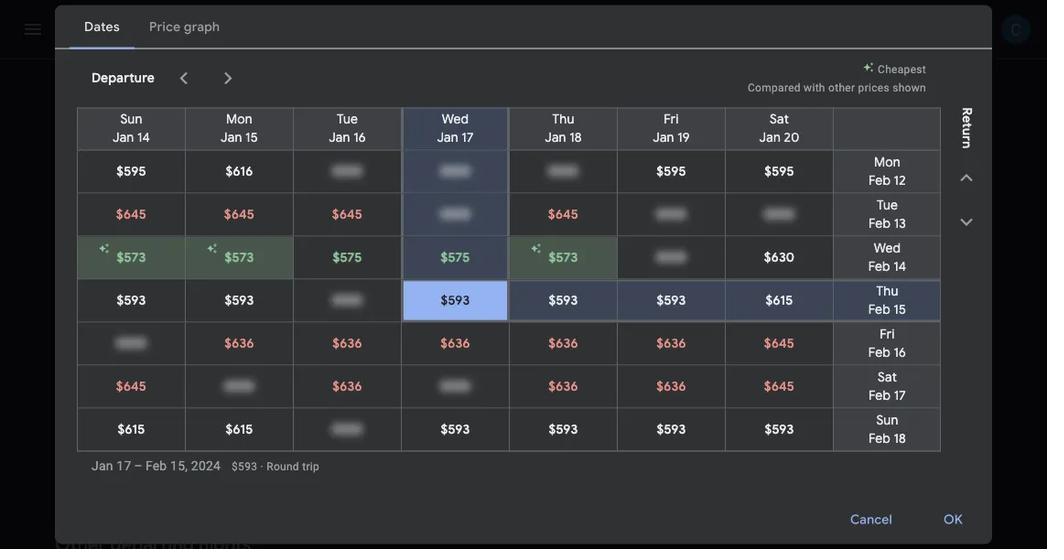 Task type: vqa. For each thing, say whether or not it's contained in the screenshot.


Task type: describe. For each thing, give the bounding box(es) containing it.
0 horizontal spatial $615 button
[[78, 409, 185, 451]]

2 fees from the left
[[671, 248, 693, 261]]

$645 down track prices
[[116, 206, 147, 223]]

avoids as much co 2 as 2,131 trees absorb in a day
[[144, 336, 408, 351]]

$575 for 1st the $575 button from left
[[333, 250, 362, 266]]

$616 button
[[186, 151, 293, 193]]

price graph
[[905, 167, 974, 184]]

10
[[445, 450, 460, 469]]

$596
[[333, 163, 362, 180]]

2 delta from the left
[[424, 473, 451, 485]]

7
[[412, 294, 420, 313]]

1 $573 button from the left
[[78, 237, 185, 279]]

sat inside mon feb 12 tue feb 13 wed feb 14 thu feb 15 fri feb 16 sat feb 17 sun feb 18
[[878, 369, 897, 386]]

11 hr 10 min
[[412, 450, 488, 469]]

other
[[829, 81, 856, 94]]

$615 for the leftmost $615 button
[[118, 422, 145, 438]]

1 as from the left
[[182, 336, 194, 349]]

operated
[[289, 473, 336, 485]]

min for 1 stop
[[547, 404, 566, 417]]

connecting airports button
[[839, 85, 1004, 114]]

1 vertical spatial british
[[195, 404, 228, 417]]

1 stop
[[531, 450, 570, 469]]

a
[[381, 336, 387, 349]]

$636 up iberia, finnair
[[333, 379, 362, 395]]

include
[[327, 248, 364, 261]]

emissions
[[741, 91, 801, 108]]

Loading prices, Jan 14 to Feb 16 text field
[[117, 335, 146, 353]]

1 inside 1:40 pm – 6:50 am + 1
[[269, 450, 273, 462]]

$645 up american, on the left of page
[[116, 379, 147, 395]]

0 vertical spatial +
[[443, 248, 450, 261]]

stops
[[657, 91, 691, 108]]

618
[[660, 450, 681, 469]]

swap origin and destination. image
[[335, 41, 357, 63]]

adult.
[[505, 248, 534, 261]]

sort by:
[[916, 246, 963, 262]]

all filters (5)
[[90, 91, 163, 108]]

jan for sun
[[113, 130, 134, 146]]

ranked
[[55, 248, 93, 261]]

trees
[[300, 336, 326, 349]]

layover (1 of 1) is a 59 min layover at philadelphia international airport in philadelphia. element
[[531, 403, 651, 418]]

859 US dollars text field
[[885, 450, 918, 469]]

15,
[[170, 459, 188, 474]]

$593 · round trip
[[232, 461, 320, 473]]

$2,000
[[443, 91, 486, 108]]

20 inside sat jan 20
[[784, 130, 800, 146]]

3 $595 from the left
[[765, 163, 795, 180]]

$636 up +24%
[[657, 379, 687, 395]]

9:00 am
[[140, 294, 197, 313]]

connecting
[[850, 91, 922, 108]]

carry-
[[193, 91, 232, 108]]

0000 for loading prices, jan 17 to feb 13 text box
[[441, 207, 470, 222]]

14 inside 'sun jan 14'
[[137, 130, 150, 146]]

wed inside wed jan 17
[[442, 111, 469, 128]]

$596 button
[[294, 151, 401, 193]]

2 $595 button from the left
[[618, 151, 725, 193]]

departing
[[97, 220, 181, 244]]

iberia, finnair
[[282, 404, 351, 417]]

stops button
[[646, 85, 723, 114]]

price
[[146, 248, 171, 261]]

2 $575 button from the left
[[404, 237, 507, 279]]

optional
[[537, 248, 580, 261]]

klm, virgin atlantic
[[177, 473, 278, 485]]

40
[[441, 294, 459, 313]]

leaves o'hare international airport at 9:00 am on tuesday, november 21 and arrives at heathrow airport at 10:40 pm on tuesday, november 21. element
[[140, 294, 275, 313]]

charges
[[583, 248, 624, 261]]

0000 for loading prices, jan 14 to feb 16 text field
[[117, 336, 146, 351]]

14 inside mon feb 12 tue feb 13 wed feb 14 thu feb 15 fri feb 16 sat feb 17 sun feb 18
[[894, 259, 907, 275]]

kg for 618
[[685, 450, 701, 469]]

connecting airports
[[850, 91, 973, 108]]

1 carry-on bag
[[185, 91, 273, 108]]

jan for mon
[[221, 130, 242, 146]]

10:40 pm
[[213, 294, 275, 313]]

departure
[[92, 70, 155, 87]]

grid
[[809, 167, 834, 184]]

sun inside 'sun jan 14'
[[120, 111, 142, 128]]

2 vertical spatial trip
[[302, 461, 320, 473]]

thu inside thu jan 18
[[553, 111, 575, 128]]

virgin
[[206, 473, 236, 485]]

$645 right 543 kg co
[[764, 379, 795, 395]]

best departing flights
[[55, 220, 239, 244]]

2 $573 button from the left
[[186, 237, 293, 279]]

0000 for the 0000 text field
[[333, 422, 362, 437]]

up to $2,000 button
[[397, 85, 518, 114]]

total duration 7 hr 40 min. element
[[412, 294, 531, 316]]

best departing flights main content
[[55, 159, 993, 549]]

2 1 stop flight. element from the top
[[531, 450, 570, 472]]

849 US dollars text field
[[884, 381, 918, 400]]

$636 down 7 hr 40 min ord – lhr
[[441, 336, 470, 352]]

sat inside sat jan 20
[[770, 111, 789, 128]]

total duration 11 hr 10 min. element
[[412, 450, 531, 472]]

15 inside mon jan 15
[[245, 130, 258, 146]]

·
[[261, 461, 264, 473]]

american,
[[140, 404, 192, 417]]

1 for 1 carry-on bag
[[185, 91, 190, 108]]

u
[[959, 128, 975, 136]]

543 kg co
[[660, 381, 730, 400]]

13
[[894, 216, 906, 232]]

17 inside wed jan 17
[[462, 130, 474, 146]]

tue inside mon feb 12 tue feb 13 wed feb 14 thu feb 15 fri feb 16 sat feb 17 sun feb 18
[[877, 197, 898, 214]]

under
[[536, 91, 573, 108]]

1 horizontal spatial prices
[[859, 81, 890, 94]]

american
[[140, 317, 189, 330]]

543
[[660, 381, 685, 400]]

$645 down '$630'
[[764, 336, 795, 352]]

stop for 1 stop 59 min phl
[[541, 381, 570, 400]]

1 horizontal spatial $615 button
[[186, 409, 293, 451]]

Arrival time: 6:50 AM on  Wednesday, November 22. text field
[[209, 450, 273, 469]]

6:30 am +
[[207, 381, 267, 400]]

618 kg co
[[660, 450, 727, 469]]

6:50 am
[[209, 450, 264, 469]]

jan 17 – feb 15, 2024
[[92, 459, 221, 474]]

Loading prices, Jan 19 to Feb 13 text field
[[657, 206, 686, 224]]

tue inside tue jan 16
[[337, 111, 358, 128]]

in
[[368, 336, 378, 349]]

under 20 hr
[[536, 91, 608, 108]]

Arrival time: 6:30 AM on  Wednesday, November 22. text field
[[207, 381, 270, 400]]

$636 down 8%
[[657, 336, 687, 352]]

fri inside mon feb 12 tue feb 13 wed feb 14 thu feb 15 fri feb 16 sat feb 17 sun feb 18
[[880, 326, 895, 343]]

co inside the avoids as much co 2 as 2,131 trees absorb in a day
[[229, 336, 244, 349]]

2 finnair from the top
[[316, 404, 351, 417]]

date grid button
[[730, 159, 849, 192]]

21 – dec
[[220, 168, 269, 185]]

1 for 1 stop
[[531, 450, 537, 469]]

thu jan 18
[[545, 111, 582, 146]]

scroll down image
[[956, 211, 978, 233]]

$636 down the airways, on the bottom left
[[225, 336, 254, 352]]

n
[[959, 141, 975, 149]]

59
[[531, 404, 544, 417]]

r
[[959, 108, 975, 116]]

$645 down nov 21 – dec 19
[[224, 206, 255, 223]]

with
[[804, 81, 826, 94]]

18 inside thu jan 18
[[570, 130, 582, 146]]

+24%
[[660, 404, 687, 416]]

scroll right image
[[217, 67, 239, 89]]

0000 for 0000 text field
[[549, 164, 578, 179]]

hr for 9 hr 49 min ord – lhr
[[424, 381, 438, 400]]

find the best price region
[[55, 159, 993, 206]]

0000 for loading prices, jan 17 to feb 12 text box
[[441, 164, 470, 179]]

403 kg co 2
[[660, 294, 738, 316]]

by
[[339, 473, 350, 485]]

min for 9 hr 49 min
[[462, 381, 487, 400]]

bag inside popup button
[[250, 91, 273, 108]]

1 right for
[[496, 248, 502, 261]]

fri jan 19
[[653, 111, 690, 146]]

phl
[[569, 404, 591, 417]]

$859
[[885, 450, 918, 469]]

$615 for right $615 button
[[766, 293, 794, 309]]

0000 for 0000 text box
[[333, 293, 362, 308]]

ranked based on price and convenience
[[55, 248, 261, 261]]

12
[[894, 173, 906, 189]]

Loading prices, Jan 16 to Feb 18 text field
[[333, 421, 362, 439]]

cancel
[[851, 512, 893, 528]]

20 inside 'popup button'
[[576, 91, 592, 108]]

1 $595 from the left
[[117, 163, 146, 180]]

ok button
[[922, 498, 985, 542]]

Return text field
[[851, 27, 935, 76]]

wed inside mon feb 12 tue feb 13 wed feb 14 thu feb 15 fri feb 16 sat feb 17 sun feb 18
[[874, 240, 901, 257]]

1 carry-on bag button
[[174, 85, 304, 114]]

fri inside fri jan 19
[[664, 111, 679, 128]]

– for 40
[[435, 317, 442, 330]]

-8% emissions
[[661, 317, 734, 330]]

mon jan 15
[[221, 111, 258, 146]]

$616
[[226, 163, 253, 180]]

based
[[96, 248, 127, 261]]

up to $2,000
[[408, 91, 486, 108]]

16 inside tue jan 16
[[354, 130, 366, 146]]

stop for 1 stop
[[541, 450, 570, 469]]

16 inside mon feb 12 tue feb 13 wed feb 14 thu feb 15 fri feb 16 sat feb 17 sun feb 18
[[894, 345, 907, 361]]

2 and from the left
[[627, 248, 646, 261]]

min up connection
[[463, 450, 488, 469]]

0000 for loading prices, jan 19 to feb 14 text field
[[657, 250, 686, 265]]

$636 left in
[[333, 336, 362, 352]]

2 as from the left
[[252, 336, 265, 349]]

0 vertical spatial british
[[200, 317, 233, 330]]



Task type: locate. For each thing, give the bounding box(es) containing it.
$595 button up 0000 'text box'
[[618, 151, 725, 193]]

ok
[[944, 512, 963, 528]]

1 vertical spatial fri
[[880, 326, 895, 343]]

0 horizontal spatial delta
[[140, 473, 167, 485]]

r
[[959, 136, 975, 141]]

Loading prices, Jan 15 to Feb 17 text field
[[225, 378, 254, 396]]

0000 down american
[[117, 336, 146, 351]]

1 stop flight. element down 59
[[531, 450, 570, 472]]

1 horizontal spatial $615
[[226, 422, 253, 438]]

jan inside wed jan 17
[[437, 130, 459, 146]]

price
[[905, 167, 936, 184]]

0000 left the may in the right of the page
[[657, 250, 686, 265]]

 image
[[282, 473, 285, 485]]

kg up +24% emissions
[[688, 381, 704, 400]]

1 vertical spatial 18
[[894, 431, 907, 447]]

1 vertical spatial tue
[[877, 197, 898, 214]]

trip inside $845 round trip
[[901, 318, 918, 331]]

0 horizontal spatial sun
[[120, 111, 142, 128]]

lhr
[[442, 317, 464, 330], [442, 404, 464, 417]]

19 inside find the best price region
[[272, 168, 285, 185]]

2 vertical spatial kg
[[685, 450, 701, 469]]

0 vertical spatial mon
[[226, 111, 253, 128]]

0 vertical spatial 18
[[570, 130, 582, 146]]

– inside 7 hr 40 min ord – lhr
[[435, 317, 442, 330]]

on down scroll right image
[[232, 91, 247, 108]]

on for based
[[130, 248, 143, 261]]

1 horizontal spatial $573 button
[[186, 237, 293, 279]]

min inside 9 hr 49 min ord – lhr
[[462, 381, 487, 400]]

19 for fri jan 19
[[678, 130, 690, 146]]

1 iberia, from the top
[[282, 317, 313, 330]]

$595 button up loading prices, jan 20 to feb 13 text field
[[726, 151, 833, 193]]

$575 button
[[294, 237, 401, 279], [404, 237, 507, 279]]

1 vertical spatial kg
[[688, 381, 704, 400]]

lhr inside 9 hr 49 min ord – lhr
[[442, 404, 464, 417]]

1 stop from the top
[[541, 381, 570, 400]]

9 hr 49 min ord – lhr
[[412, 381, 487, 417]]

round down $849
[[869, 405, 898, 418]]

0000 for 0000 text box
[[441, 379, 470, 394]]

$645 up include
[[332, 206, 363, 223]]

ord for 7
[[412, 317, 435, 330]]

mon
[[226, 111, 253, 128], [875, 154, 901, 171]]

0 horizontal spatial 2
[[244, 340, 249, 351]]

0 horizontal spatial 19
[[272, 168, 285, 185]]

bag inside best departing flights main content
[[649, 248, 668, 261]]

– inside 9 hr 49 min ord – lhr
[[435, 404, 442, 417]]

1 $573 from the left
[[117, 250, 146, 266]]

mon for feb
[[875, 154, 901, 171]]

scroll up image
[[956, 167, 978, 189]]

$636
[[225, 336, 254, 352], [333, 336, 362, 352], [441, 336, 470, 352], [549, 336, 578, 352], [657, 336, 687, 352], [333, 379, 362, 395], [549, 379, 578, 395], [657, 379, 687, 395]]

3 $595 button from the left
[[726, 151, 833, 193]]

0000 for 0000 'text box'
[[657, 207, 686, 222]]

0000 right the 9
[[441, 379, 470, 394]]

Loading prices, Jan 17 to Feb 17 text field
[[441, 378, 470, 396]]

+ inside 1:40 pm – 6:50 am + 1
[[264, 450, 269, 462]]

0 vertical spatial fri
[[664, 111, 679, 128]]

1 stop flight. element up 59
[[531, 381, 570, 403]]

to
[[427, 91, 440, 108]]

0000 up absorb
[[333, 293, 362, 308]]

0 vertical spatial 2
[[732, 300, 738, 316]]

0000 for loading prices, jan 15 to feb 17 text field
[[225, 379, 254, 394]]

+24% emissions
[[660, 404, 743, 416]]

$845 round trip
[[869, 294, 918, 331]]

0 horizontal spatial wed
[[442, 111, 469, 128]]

0 vertical spatial round
[[869, 318, 898, 331]]

as
[[182, 336, 194, 349], [252, 336, 265, 349]]

jan up 0000 text field
[[545, 130, 567, 146]]

prices right track
[[123, 168, 161, 185]]

1 horizontal spatial fees
[[671, 248, 693, 261]]

mon feb 12 tue feb 13 wed feb 14 thu feb 15 fri feb 16 sat feb 17 sun feb 18
[[869, 154, 907, 447]]

15 inside mon feb 12 tue feb 13 wed feb 14 thu feb 15 fri feb 16 sat feb 17 sun feb 18
[[894, 302, 907, 318]]

bag down 0000 'text box'
[[649, 248, 668, 261]]

1 vertical spatial 20
[[784, 130, 800, 146]]

0 vertical spatial sat
[[770, 111, 789, 128]]

wed
[[442, 111, 469, 128], [874, 240, 901, 257]]

Loading prices, Jan 16 to Feb 15 text field
[[333, 292, 362, 310]]

trip for $849
[[901, 405, 918, 418]]

1 ord from the top
[[412, 317, 435, 330]]

american, british airways
[[140, 404, 271, 417]]

hr inside 7 hr 40 min ord – lhr
[[424, 294, 438, 313]]

0 horizontal spatial 20
[[576, 91, 592, 108]]

passenger
[[754, 248, 808, 261]]

jan inside tue jan 16
[[329, 130, 350, 146]]

Departure text field
[[696, 27, 780, 76]]

$573 for first $573 button from the right
[[549, 250, 578, 266]]

emissions button
[[730, 85, 832, 114]]

1 horizontal spatial 14
[[894, 259, 907, 275]]

0 horizontal spatial 18
[[570, 130, 582, 146]]

all
[[90, 91, 105, 108]]

co for 618 kg co
[[704, 450, 727, 469]]

prices
[[859, 81, 890, 94], [123, 168, 161, 185]]

2 round from the top
[[869, 405, 898, 418]]

0 horizontal spatial $573
[[117, 250, 146, 266]]

round down $845
[[869, 318, 898, 331]]

0000 up bag fees button
[[657, 207, 686, 222]]

finnair up the 0000 text field
[[316, 404, 351, 417]]

0 vertical spatial 14
[[137, 130, 150, 146]]

hr for 11 hr 10 min
[[427, 450, 441, 469]]

cancel button
[[829, 498, 915, 542]]

$645
[[116, 206, 147, 223], [224, 206, 255, 223], [332, 206, 363, 223], [548, 206, 579, 223], [764, 336, 795, 352], [116, 379, 147, 395], [764, 379, 795, 395]]

2 inside the avoids as much co 2 as 2,131 trees absorb in a day
[[244, 340, 249, 351]]

ord down the 9
[[412, 404, 435, 417]]

1 horizontal spatial 18
[[894, 431, 907, 447]]

nonstop flight. element
[[531, 294, 588, 316]]

lhr inside 7 hr 40 min ord – lhr
[[442, 317, 464, 330]]

18 inside mon feb 12 tue feb 13 wed feb 14 thu feb 15 fri feb 16 sat feb 17 sun feb 18
[[894, 431, 907, 447]]

fees left for
[[453, 248, 475, 261]]

delta down 11 hr 10 min
[[424, 473, 451, 485]]

bag up mon jan 15
[[250, 91, 273, 108]]

18 up $859 text box
[[894, 431, 907, 447]]

jan up loading prices, jan 17 to feb 12 text box
[[437, 130, 459, 146]]

mon inside mon jan 15
[[226, 111, 253, 128]]

$615 for middle $615 button
[[226, 422, 253, 438]]

lhr down 49
[[442, 404, 464, 417]]

kg right the 618
[[685, 450, 701, 469]]

all filters (5) button
[[55, 85, 178, 114]]

1 vertical spatial –
[[435, 404, 442, 417]]

tue down 'times'
[[337, 111, 358, 128]]

hr inside total duration 11 hr 10 min. element
[[427, 450, 441, 469]]

1 finnair from the top
[[316, 317, 351, 330]]

0 horizontal spatial $575 button
[[294, 237, 401, 279]]

$636 up the phl
[[549, 379, 578, 395]]

19 inside fri jan 19
[[678, 130, 690, 146]]

18 up 0000 text field
[[570, 130, 582, 146]]

nov
[[192, 168, 217, 185]]

0 vertical spatial 16
[[354, 130, 366, 146]]

skywest
[[353, 473, 396, 485]]

kg up -8% emissions
[[689, 294, 706, 313]]

0 horizontal spatial fri
[[664, 111, 679, 128]]

delta down departure time: 1:40 pm. text box
[[140, 473, 167, 485]]

2 up -8% emissions
[[732, 300, 738, 316]]

date
[[778, 167, 806, 184]]

co for 403 kg co 2
[[709, 294, 732, 313]]

$573 for second $573 button
[[225, 250, 254, 266]]

prices
[[292, 248, 324, 261]]

+
[[443, 248, 450, 261], [262, 381, 267, 393], [264, 450, 269, 462]]

1 horizontal spatial $595 button
[[618, 151, 725, 193]]

2 horizontal spatial $615
[[766, 293, 794, 309]]

2,131
[[268, 336, 297, 349]]

$615 up 17 – feb
[[118, 422, 145, 438]]

dates
[[392, 168, 426, 185]]

0000 down wed jan 17 at the left
[[441, 164, 470, 179]]

+ right taxes
[[443, 248, 450, 261]]

total duration 9 hr 49 min. element
[[412, 381, 531, 403]]

1 vertical spatial sun
[[877, 413, 899, 429]]

jan for thu
[[545, 130, 567, 146]]

hr right under
[[595, 91, 608, 108]]

date grid
[[778, 167, 834, 184]]

jan for wed
[[437, 130, 459, 146]]

17 inside mon feb 12 tue feb 13 wed feb 14 thu feb 15 fri feb 16 sat feb 17 sun feb 18
[[894, 388, 906, 404]]

None search field
[[55, 0, 1004, 144]]

0 horizontal spatial bag
[[250, 91, 273, 108]]

round for $849
[[869, 405, 898, 418]]

graph
[[939, 167, 974, 184]]

and right price
[[174, 248, 193, 261]]

0 horizontal spatial mon
[[226, 111, 253, 128]]

0 vertical spatial stop
[[541, 381, 570, 400]]

19
[[678, 130, 690, 146], [272, 168, 285, 185]]

stop inside 1 stop 59 min phl
[[541, 381, 570, 400]]

$593 button
[[78, 280, 185, 322], [186, 280, 293, 322], [404, 282, 507, 320], [510, 282, 617, 320], [618, 282, 725, 320], [402, 409, 509, 451], [510, 409, 617, 451], [618, 409, 725, 451], [726, 409, 833, 451]]

1 vertical spatial on
[[130, 248, 143, 261]]

0000 for loading prices, jan 20 to feb 13 text field
[[765, 207, 794, 222]]

0 horizontal spatial prices
[[123, 168, 161, 185]]

Loading prices, Jan 19 to Feb 14 text field
[[657, 249, 686, 267]]

emissions down 543 kg co
[[690, 404, 743, 416]]

0 horizontal spatial $595
[[117, 163, 146, 180]]

1 horizontal spatial thu
[[877, 283, 899, 300]]

leaves o'hare international airport at 2:41 pm on tuesday, november 21 and arrives at heathrow airport at 6:30 am on wednesday, november 22. element
[[140, 381, 270, 400]]

min inside 7 hr 40 min ord – lhr
[[463, 294, 488, 313]]

shown
[[893, 81, 927, 94]]

845 US dollars text field
[[884, 294, 918, 313]]

– up klm,
[[196, 450, 205, 469]]

1 vertical spatial finnair
[[316, 404, 351, 417]]

min right 40
[[463, 294, 488, 313]]

ord inside 9 hr 49 min ord – lhr
[[412, 404, 435, 417]]

19 down stops popup button
[[678, 130, 690, 146]]

kg for 403
[[689, 294, 706, 313]]

0 vertical spatial 19
[[678, 130, 690, 146]]

0 horizontal spatial on
[[130, 248, 143, 261]]

2 horizontal spatial $595
[[765, 163, 795, 180]]

1 and from the left
[[174, 248, 193, 261]]

1 vertical spatial prices
[[123, 168, 161, 185]]

0 vertical spatial 15
[[245, 130, 258, 146]]

1 horizontal spatial $573
[[225, 250, 254, 266]]

– for 49
[[435, 404, 442, 417]]

prices inside find the best price region
[[123, 168, 161, 185]]

much
[[197, 336, 226, 349]]

593 US dollars text field
[[232, 461, 258, 473]]

mon inside mon feb 12 tue feb 13 wed feb 14 thu feb 15 fri feb 16 sat feb 17 sun feb 18
[[875, 154, 901, 171]]

wed jan 17
[[437, 111, 474, 146]]

$575 button down loading prices, jan 17 to feb 13 text box
[[404, 237, 507, 279]]

1 for 1 stop 59 min phl
[[531, 381, 537, 400]]

Loading prices, Jan 17 to Feb 13 text field
[[441, 206, 470, 224]]

–
[[435, 317, 442, 330], [435, 404, 442, 417], [196, 450, 205, 469]]

operated by skywest dba delta connection
[[289, 473, 512, 485]]

0000 up airways
[[225, 379, 254, 394]]

scroll left image
[[173, 67, 195, 89]]

16 up $849 'text field'
[[894, 345, 907, 361]]

0000 down thu jan 18
[[549, 164, 578, 179]]

0 horizontal spatial 15
[[245, 130, 258, 146]]

3 $573 from the left
[[549, 250, 578, 266]]

1 vertical spatial 1 stop flight. element
[[531, 450, 570, 472]]

1 vertical spatial lhr
[[442, 404, 464, 417]]

ord inside 7 hr 40 min ord – lhr
[[412, 317, 435, 330]]

hr
[[595, 91, 608, 108], [424, 294, 438, 313], [424, 381, 438, 400], [427, 450, 441, 469]]

iberia, up 2,131
[[282, 317, 313, 330]]

0 vertical spatial wed
[[442, 111, 469, 128]]

1 vertical spatial sat
[[878, 369, 897, 386]]

$573 down the flights
[[225, 250, 254, 266]]

0000 up passenger
[[765, 207, 794, 222]]

stop
[[541, 381, 570, 400], [541, 450, 570, 469]]

0 horizontal spatial $573 button
[[78, 237, 185, 279]]

$575 for second the $575 button
[[441, 250, 470, 266]]

2 stop from the top
[[541, 450, 570, 469]]

jan for tue
[[329, 130, 350, 146]]

0 vertical spatial finnair
[[316, 317, 351, 330]]

6:30 am
[[207, 381, 262, 400]]

+ right loading prices, jan 15 to feb 17 text field
[[262, 381, 267, 393]]

trip inside $849 round trip
[[901, 405, 918, 418]]

sat down $845 round trip
[[878, 369, 897, 386]]

jan for sat
[[760, 130, 781, 146]]

0 vertical spatial tue
[[337, 111, 358, 128]]

2 $575 from the left
[[441, 250, 470, 266]]

14 left sort at the right of the page
[[894, 259, 907, 275]]

wed down 13
[[874, 240, 901, 257]]

0 vertical spatial 20
[[576, 91, 592, 108]]

min for 7 hr 40 min
[[463, 294, 488, 313]]

stop down 59
[[541, 450, 570, 469]]

1 horizontal spatial tue
[[877, 197, 898, 214]]

$636 down nonstop flight. element
[[549, 336, 578, 352]]

1 horizontal spatial on
[[232, 91, 247, 108]]

thu inside mon feb 12 tue feb 13 wed feb 14 thu feb 15 fri feb 16 sat feb 17 sun feb 18
[[877, 283, 899, 300]]

1 $575 from the left
[[333, 250, 362, 266]]

by:
[[945, 246, 963, 262]]

17 up loading prices, jan 17 to feb 12 text box
[[462, 130, 474, 146]]

lhr for 49
[[442, 404, 464, 417]]

$615 down airways
[[226, 422, 253, 438]]

times button
[[312, 85, 390, 114]]

$575 button up 0000 text box
[[294, 237, 401, 279]]

16 up $596
[[354, 130, 366, 146]]

1 horizontal spatial sun
[[877, 413, 899, 429]]

0 horizontal spatial sat
[[770, 111, 789, 128]]

lhr for 40
[[442, 317, 464, 330]]

0 vertical spatial sun
[[120, 111, 142, 128]]

round inside $849 round trip
[[869, 405, 898, 418]]

20 up date
[[784, 130, 800, 146]]

0 horizontal spatial fees
[[453, 248, 475, 261]]

20 right under
[[576, 91, 592, 108]]

 image inside best departing flights main content
[[282, 473, 285, 485]]

Departure time: 9:00 AM. text field
[[140, 294, 197, 313]]

min inside 1 stop 59 min phl
[[547, 404, 566, 417]]

price graph button
[[857, 159, 989, 192]]

3 $573 button from the left
[[510, 237, 617, 279]]

0000 down iberia, finnair
[[333, 422, 362, 437]]

ord for 9
[[412, 404, 435, 417]]

1 vertical spatial 15
[[894, 302, 907, 318]]

required
[[367, 248, 410, 261]]

trip down $845 text box
[[901, 318, 918, 331]]

1 horizontal spatial fri
[[880, 326, 895, 343]]

and right "charges"
[[627, 248, 646, 261]]

british airways, iberia, finnair
[[200, 317, 351, 330]]

$845
[[884, 294, 918, 313]]

jan left 17 – feb
[[92, 459, 113, 474]]

0 horizontal spatial and
[[174, 248, 193, 261]]

emissions down 403 kg co 2
[[682, 317, 734, 330]]

jan inside fri jan 19
[[653, 130, 675, 146]]

tue jan 16
[[329, 111, 366, 146]]

1 horizontal spatial mon
[[875, 154, 901, 171]]

$595 button down 'sun jan 14'
[[78, 151, 185, 193]]

co inside 403 kg co 2
[[709, 294, 732, 313]]

1 vertical spatial 16
[[894, 345, 907, 361]]

round inside $845 round trip
[[869, 318, 898, 331]]

1 vertical spatial emissions
[[690, 404, 743, 416]]

Arrival time: 10:40 PM. text field
[[213, 294, 275, 313]]

hr right 7
[[424, 294, 438, 313]]

1 vertical spatial 19
[[272, 168, 285, 185]]

1 stop flight. element
[[531, 381, 570, 403], [531, 450, 570, 472]]

mon for jan
[[226, 111, 253, 128]]

as down the airways, on the bottom left
[[252, 336, 265, 349]]

2 horizontal spatial $573 button
[[510, 237, 617, 279]]

$573 for 3rd $573 button from right
[[117, 250, 146, 266]]

1 horizontal spatial bag
[[649, 248, 668, 261]]

avoids
[[144, 336, 179, 349]]

0 vertical spatial –
[[435, 317, 442, 330]]

round
[[869, 318, 898, 331], [869, 405, 898, 418]]

0 vertical spatial on
[[232, 91, 247, 108]]

assistance
[[811, 248, 867, 261]]

e
[[959, 116, 975, 123]]

Loading prices, Jan 18 to Feb 12 text field
[[549, 163, 578, 181]]

2 vertical spatial –
[[196, 450, 205, 469]]

Loading prices, Jan 20 to Feb 13 text field
[[765, 206, 794, 224]]

sun inside mon feb 12 tue feb 13 wed feb 14 thu feb 15 fri feb 16 sat feb 17 sun feb 18
[[877, 413, 899, 429]]

0 vertical spatial iberia,
[[282, 317, 313, 330]]

jan inside sat jan 20
[[760, 130, 781, 146]]

thu
[[553, 111, 575, 128], [877, 283, 899, 300]]

1 horizontal spatial delta
[[424, 473, 451, 485]]

2 horizontal spatial $615 button
[[726, 282, 833, 320]]

17
[[462, 130, 474, 146], [894, 388, 906, 404]]

kg for 543
[[688, 381, 704, 400]]

leaves chicago midway international airport at 1:40 pm on tuesday, november 21 and arrives at heathrow airport at 6:50 am on wednesday, november 22. element
[[140, 450, 273, 469]]

1 horizontal spatial wed
[[874, 240, 901, 257]]

tue up 13
[[877, 197, 898, 214]]

co up -8% emissions
[[709, 294, 732, 313]]

+ inside '6:30 am +'
[[262, 381, 267, 393]]

sun down $849
[[877, 413, 899, 429]]

1 $595 button from the left
[[78, 151, 185, 193]]

stop up 59
[[541, 381, 570, 400]]

– down 49
[[435, 404, 442, 417]]

+ right ·
[[264, 450, 269, 462]]

– down 40
[[435, 317, 442, 330]]

1 horizontal spatial 15
[[894, 302, 907, 318]]

1 inside 1 stop 59 min phl
[[531, 381, 537, 400]]

lhr down 40
[[442, 317, 464, 330]]

nonstop
[[531, 294, 588, 313]]

2 $573 from the left
[[225, 250, 254, 266]]

$595 down 'sun jan 14'
[[117, 163, 146, 180]]

connection
[[454, 473, 512, 485]]

1 down scroll left icon
[[185, 91, 190, 108]]

on for carry-
[[232, 91, 247, 108]]

taxes
[[413, 248, 440, 261]]

Departure time: 1:40 PM. text field
[[140, 450, 192, 469]]

1 horizontal spatial 17
[[894, 388, 906, 404]]

Loading prices, Jan 17 to Feb 12 text field
[[441, 163, 470, 181]]

2 inside 403 kg co 2
[[732, 300, 738, 316]]

19 for nov 21 – dec 19
[[272, 168, 285, 185]]

nov 21 – dec 19
[[192, 168, 285, 185]]

1 vertical spatial 17
[[894, 388, 906, 404]]

on inside best departing flights main content
[[130, 248, 143, 261]]

jan down "filters"
[[113, 130, 134, 146]]

tue
[[337, 111, 358, 128], [877, 197, 898, 214]]

1 horizontal spatial 16
[[894, 345, 907, 361]]

co for 543 kg co
[[708, 381, 730, 400]]

hr for 7 hr 40 min ord – lhr
[[424, 294, 438, 313]]

sun jan 14
[[113, 111, 150, 146]]

1 vertical spatial ord
[[412, 404, 435, 417]]

jan inside mon jan 15
[[221, 130, 242, 146]]

2 lhr from the top
[[442, 404, 464, 417]]

$645 up optional
[[548, 206, 579, 223]]

0 vertical spatial trip
[[901, 318, 918, 331]]

kg inside 403 kg co 2
[[689, 294, 706, 313]]

1 stop 59 min phl
[[531, 381, 591, 417]]

$595
[[117, 163, 146, 180], [657, 163, 686, 180], [765, 163, 795, 180]]

fri down stops
[[664, 111, 679, 128]]

airways
[[231, 404, 271, 417]]

$575 right "prices"
[[333, 250, 362, 266]]

round for $845
[[869, 318, 898, 331]]

jan inside thu jan 18
[[545, 130, 567, 146]]

1 lhr from the top
[[442, 317, 464, 330]]

14 down (5)
[[137, 130, 150, 146]]

$615 button up 17 – feb
[[78, 409, 185, 451]]

0 vertical spatial emissions
[[682, 317, 734, 330]]

on inside 1 carry-on bag popup button
[[232, 91, 247, 108]]

none search field containing all filters (5)
[[55, 0, 1004, 144]]

2 down the airways, on the bottom left
[[244, 340, 249, 351]]

1 round from the top
[[869, 318, 898, 331]]

apply.
[[721, 248, 751, 261]]

hr inside under 20 hr 'popup button'
[[595, 91, 608, 108]]

1 inside popup button
[[185, 91, 190, 108]]

min right 49
[[462, 381, 487, 400]]

best
[[55, 220, 93, 244]]

jan inside 'sun jan 14'
[[113, 130, 134, 146]]

jan up $616
[[221, 130, 242, 146]]

$573 button
[[78, 237, 185, 279], [186, 237, 293, 279], [510, 237, 617, 279]]

2 horizontal spatial $573
[[549, 250, 578, 266]]

jan down stops
[[653, 130, 675, 146]]

$615 button up $593 text field
[[186, 409, 293, 451]]

Departure time: 2:41 PM. text field
[[140, 381, 191, 400]]

co
[[709, 294, 732, 313], [229, 336, 244, 349], [708, 381, 730, 400], [704, 450, 727, 469]]

0 vertical spatial lhr
[[442, 317, 464, 330]]

1:40 pm – 6:50 am + 1
[[140, 450, 273, 469]]

0 vertical spatial kg
[[689, 294, 706, 313]]

$573 down "departing"
[[117, 250, 146, 266]]

2 iberia, from the top
[[282, 404, 313, 417]]

1 fees from the left
[[453, 248, 475, 261]]

1 $575 button from the left
[[294, 237, 401, 279]]

track prices
[[86, 168, 161, 185]]

hr inside 9 hr 49 min ord – lhr
[[424, 381, 438, 400]]

trip for $845
[[901, 318, 918, 331]]

2 ord from the top
[[412, 404, 435, 417]]

$575
[[333, 250, 362, 266], [441, 250, 470, 266]]

2 $595 from the left
[[657, 163, 686, 180]]

min right 59
[[547, 404, 566, 417]]

0 horizontal spatial 17
[[462, 130, 474, 146]]

1 vertical spatial stop
[[541, 450, 570, 469]]

0 horizontal spatial $575
[[333, 250, 362, 266]]

1 1 stop flight. element from the top
[[531, 381, 570, 403]]

kg
[[689, 294, 706, 313], [688, 381, 704, 400], [685, 450, 701, 469]]

0 horizontal spatial $595 button
[[78, 151, 185, 193]]

$595 up 0000 'text box'
[[657, 163, 686, 180]]

trip down $849
[[901, 405, 918, 418]]

1 vertical spatial round
[[869, 405, 898, 418]]

1 horizontal spatial 19
[[678, 130, 690, 146]]

403
[[660, 294, 686, 313]]

$849 round trip
[[869, 381, 918, 418]]

jan for fri
[[653, 130, 675, 146]]

17 up $859 text box
[[894, 388, 906, 404]]

0 horizontal spatial 14
[[137, 130, 150, 146]]

1 delta from the left
[[140, 473, 167, 485]]



